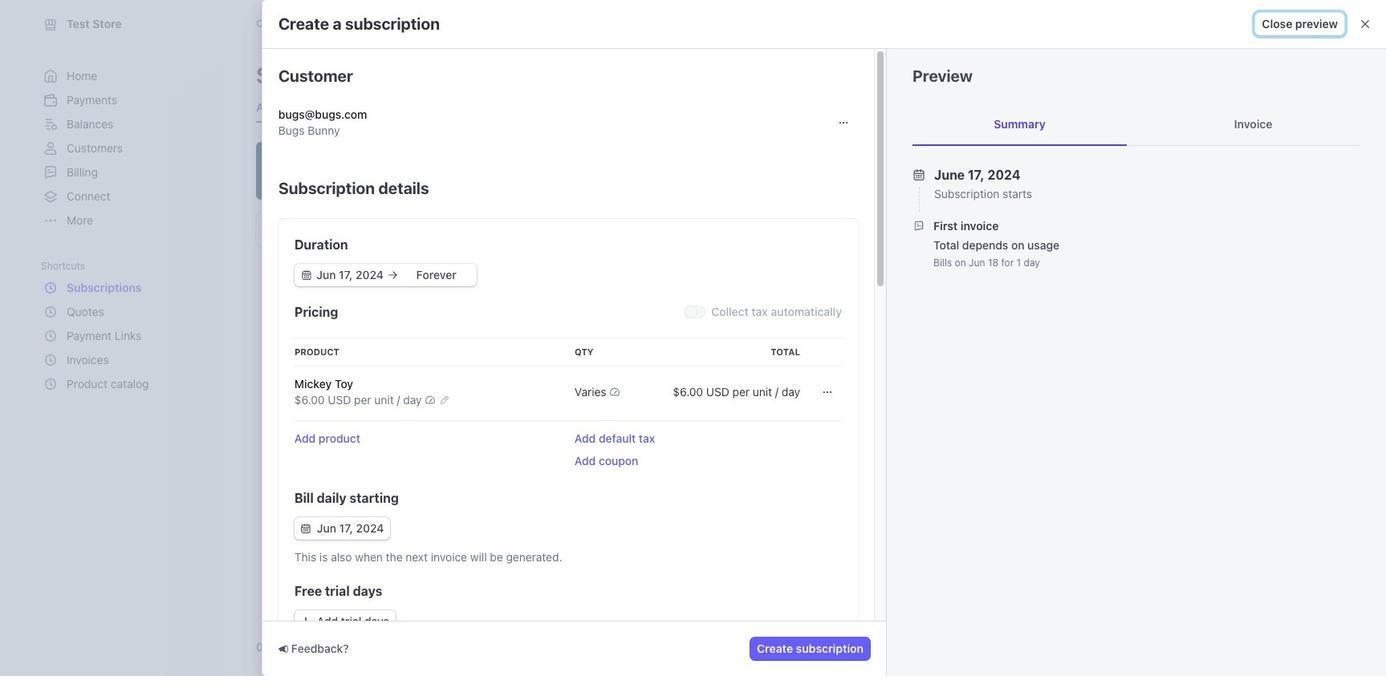 Task type: vqa. For each thing, say whether or not it's contained in the screenshot.
the Add corresponding to Add card Please contact support to add cards via the Dashboard.
no



Task type: describe. For each thing, give the bounding box(es) containing it.
1 horizontal spatial svg image
[[823, 388, 832, 397]]

1 shortcuts element from the top
[[41, 255, 208, 397]]

core navigation links element
[[41, 64, 208, 233]]

end date field
[[399, 267, 474, 283]]

0 vertical spatial svg image
[[839, 118, 848, 128]]



Task type: locate. For each thing, give the bounding box(es) containing it.
None search field
[[246, 9, 699, 39]]

tab list
[[256, 93, 504, 122], [913, 104, 1361, 146], [253, 210, 1288, 250]]

close image
[[1361, 19, 1370, 29]]

shortcuts element
[[41, 255, 208, 397], [41, 276, 208, 397]]

svg image
[[839, 118, 848, 128], [301, 524, 311, 534], [301, 617, 311, 627]]

0 horizontal spatial svg image
[[302, 271, 311, 280]]

1 vertical spatial svg image
[[823, 388, 832, 397]]

2 shortcuts element from the top
[[41, 276, 208, 397]]

2 vertical spatial svg image
[[301, 617, 311, 627]]

start date field
[[313, 267, 387, 283]]

1 vertical spatial svg image
[[301, 524, 311, 534]]

svg image
[[302, 271, 311, 280], [823, 388, 832, 397]]

0 vertical spatial svg image
[[302, 271, 311, 280]]



